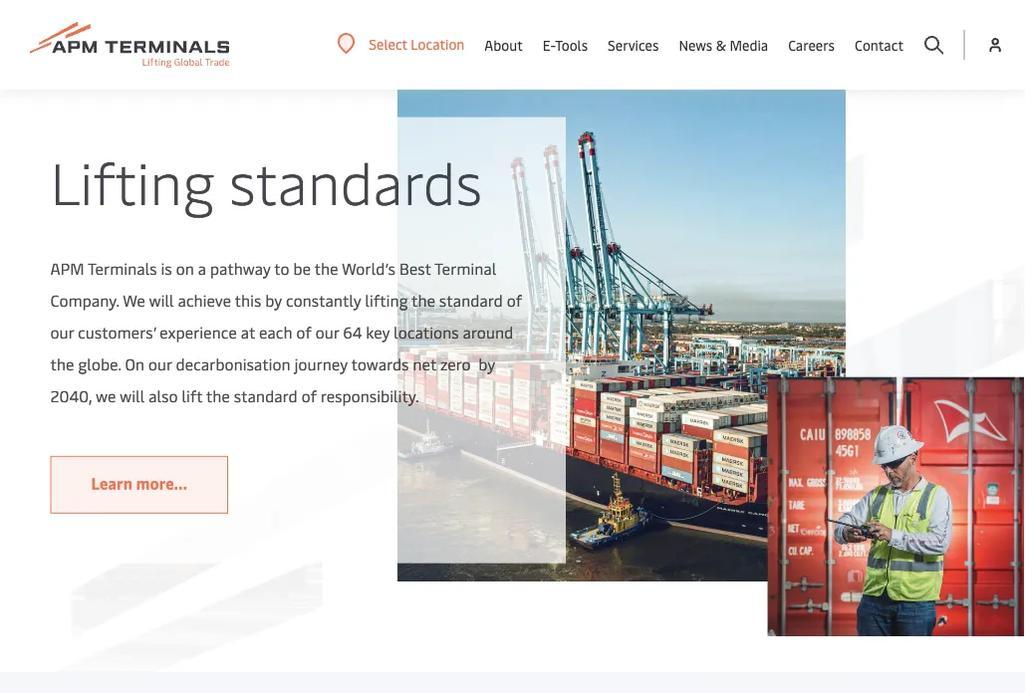Task type: locate. For each thing, give the bounding box(es) containing it.
globe.
[[78, 353, 121, 374]]

standard down decarbonisation
[[234, 385, 298, 406]]

of down journey
[[302, 385, 317, 406]]

journey
[[295, 353, 348, 374]]

by
[[266, 289, 282, 310], [479, 353, 495, 374]]

apm terminals is on a pathway to be the world's best terminal company. we will achieve this by constantly lifting the standard of our customers' experience at each of our 64 key locations around the globe. on our decarbonisation journey towards net zero  by 2040, we will also lift the standard of responsibility.
[[51, 257, 522, 406]]

constantly
[[286, 289, 361, 310]]

of up around
[[507, 289, 522, 310]]

decarbonisation
[[176, 353, 291, 374]]

standard down terminal
[[440, 289, 503, 310]]

2 horizontal spatial our
[[316, 321, 339, 342]]

0 vertical spatial standard
[[440, 289, 503, 310]]

standard
[[440, 289, 503, 310], [234, 385, 298, 406]]

company.
[[51, 289, 119, 310]]

&
[[716, 35, 726, 54]]

our
[[51, 321, 74, 342], [316, 321, 339, 342], [149, 353, 172, 374]]

careers
[[788, 35, 835, 54]]

0 horizontal spatial by
[[266, 289, 282, 310]]

our down company.
[[51, 321, 74, 342]]

is
[[161, 257, 172, 278]]

news & media button
[[679, 0, 768, 90]]

1 horizontal spatial standard
[[440, 289, 503, 310]]

0 vertical spatial will
[[149, 289, 174, 310]]

contact button
[[855, 0, 904, 90]]

0 vertical spatial of
[[507, 289, 522, 310]]

about button
[[485, 0, 523, 90]]

at
[[241, 321, 255, 342]]

experience
[[160, 321, 237, 342]]

location
[[411, 34, 465, 53]]

the right the be
[[315, 257, 339, 278]]

we
[[96, 385, 116, 406]]

will right the we
[[120, 385, 145, 406]]

2040,
[[51, 385, 92, 406]]

net
[[413, 353, 437, 374]]

apm
[[51, 257, 85, 278]]

standards
[[229, 141, 483, 219]]

terminal
[[435, 257, 497, 278]]

of
[[507, 289, 522, 310], [297, 321, 312, 342], [302, 385, 317, 406]]

1 vertical spatial of
[[297, 321, 312, 342]]

also
[[149, 385, 178, 406]]

the
[[315, 257, 339, 278], [412, 289, 436, 310], [51, 353, 74, 374], [206, 385, 230, 406]]

0 horizontal spatial standard
[[234, 385, 298, 406]]

contact
[[855, 35, 904, 54]]

select
[[369, 34, 407, 53]]

on
[[176, 257, 194, 278]]

our left the 64
[[316, 321, 339, 342]]

2 vertical spatial of
[[302, 385, 317, 406]]

to
[[274, 257, 290, 278]]

each
[[259, 321, 293, 342]]

our right on
[[149, 353, 172, 374]]

1 horizontal spatial by
[[479, 353, 495, 374]]

1 vertical spatial will
[[120, 385, 145, 406]]

more...
[[136, 472, 188, 493]]

pathway
[[210, 257, 271, 278]]

on
[[125, 353, 145, 374]]

learn
[[91, 472, 133, 493]]

the up the 'locations'
[[412, 289, 436, 310]]

learn more... link
[[51, 455, 228, 513]]

will
[[149, 289, 174, 310], [120, 385, 145, 406]]

around
[[463, 321, 514, 342]]

lifting
[[51, 141, 215, 219]]

of right each
[[297, 321, 312, 342]]

0 vertical spatial by
[[266, 289, 282, 310]]

1 horizontal spatial our
[[149, 353, 172, 374]]

by down around
[[479, 353, 495, 374]]

terminals
[[88, 257, 157, 278]]

best
[[400, 257, 431, 278]]

by right 'this'
[[266, 289, 282, 310]]

will right we at the top of page
[[149, 289, 174, 310]]

0 horizontal spatial will
[[120, 385, 145, 406]]



Task type: vqa. For each thing, say whether or not it's contained in the screenshot.
BUT to the top
no



Task type: describe. For each thing, give the bounding box(es) containing it.
locations
[[394, 321, 459, 342]]

lifting
[[365, 289, 408, 310]]

towards
[[352, 353, 409, 374]]

a
[[198, 257, 206, 278]]

0 horizontal spatial our
[[51, 321, 74, 342]]

services button
[[608, 0, 659, 90]]

careers button
[[788, 0, 835, 90]]

news & media
[[679, 35, 768, 54]]

select location button
[[337, 33, 465, 55]]

1 vertical spatial by
[[479, 353, 495, 374]]

we
[[123, 289, 145, 310]]

the up 2040,
[[51, 353, 74, 374]]

lift
[[182, 385, 203, 406]]

e-tools button
[[543, 0, 588, 90]]

about
[[485, 35, 523, 54]]

learn more...
[[91, 472, 188, 493]]

lifting standards
[[51, 141, 483, 219]]

e-tools
[[543, 35, 588, 54]]

world's
[[342, 257, 396, 278]]

this
[[235, 289, 262, 310]]

services
[[608, 35, 659, 54]]

achieve
[[178, 289, 231, 310]]

be
[[294, 257, 311, 278]]

news
[[679, 35, 713, 54]]

responsibility.
[[321, 385, 419, 406]]

1 horizontal spatial will
[[149, 289, 174, 310]]

1 vertical spatial standard
[[234, 385, 298, 406]]

the right the lift
[[206, 385, 230, 406]]

customers'
[[78, 321, 156, 342]]

select location
[[369, 34, 465, 53]]

media
[[730, 35, 768, 54]]

key
[[366, 321, 390, 342]]

e-
[[543, 35, 555, 54]]

64
[[343, 321, 362, 342]]

tools
[[555, 35, 588, 54]]



